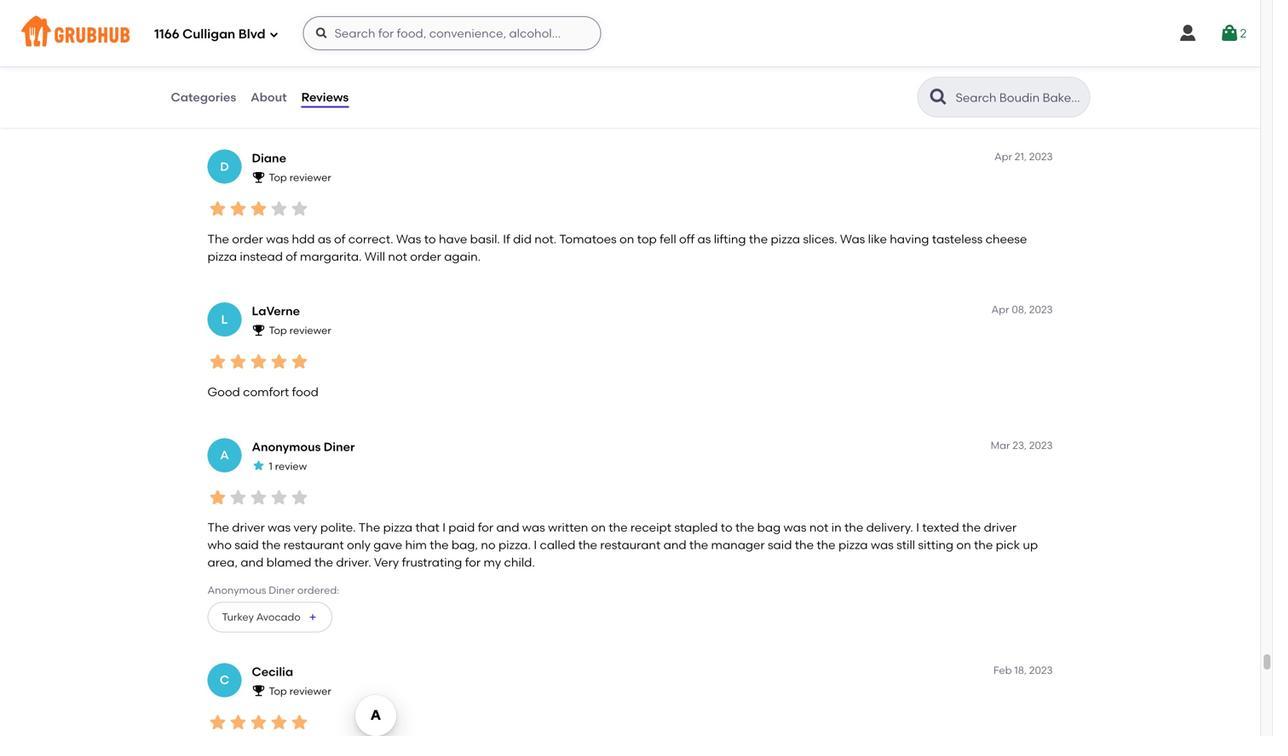 Task type: vqa. For each thing, say whether or not it's contained in the screenshot.
See
no



Task type: describe. For each thing, give the bounding box(es) containing it.
0 horizontal spatial and
[[241, 555, 264, 570]]

the up only
[[359, 521, 380, 535]]

a
[[220, 448, 229, 463]]

2 horizontal spatial and
[[664, 538, 687, 552]]

turkey avocado button for driver
[[208, 602, 332, 633]]

apr 21, 2023
[[995, 151, 1053, 163]]

feb 18, 2023
[[994, 664, 1053, 677]]

21,
[[1015, 151, 1027, 163]]

did
[[513, 232, 532, 246]]

1 vertical spatial ordered:
[[297, 584, 340, 597]]

review
[[275, 460, 307, 473]]

reviewer for cecilia
[[290, 685, 331, 698]]

0 horizontal spatial on
[[591, 521, 606, 535]]

not.
[[535, 232, 557, 246]]

turkey for fresh tasting food,this order was correct
[[222, 97, 254, 110]]

instead
[[240, 249, 283, 264]]

turkey avocado for tasting
[[222, 97, 301, 110]]

1 review
[[269, 460, 307, 473]]

anonymous for anonymous diner ordered:
[[208, 584, 266, 597]]

was up pizza.
[[522, 521, 545, 535]]

top reviewer for laverne
[[269, 325, 331, 337]]

top reviewer for cecilia
[[269, 685, 331, 698]]

1166
[[154, 27, 180, 42]]

the left pick
[[974, 538, 993, 552]]

0 horizontal spatial i
[[443, 521, 446, 535]]

cecilia
[[252, 665, 293, 679]]

tasting
[[241, 41, 282, 56]]

top for laverne
[[269, 325, 287, 337]]

1 driver from the left
[[232, 521, 265, 535]]

the left receipt on the bottom of page
[[609, 521, 628, 535]]

0 vertical spatial order
[[337, 41, 368, 56]]

area,
[[208, 555, 238, 570]]

tasteless
[[932, 232, 983, 246]]

the down stapled on the right bottom of page
[[690, 538, 709, 552]]

turkey avocado button for tasting
[[208, 88, 332, 119]]

very
[[294, 521, 318, 535]]

about
[[251, 90, 287, 104]]

pizza down in
[[839, 538, 868, 552]]

comfort
[[243, 385, 289, 399]]

that
[[416, 521, 440, 535]]

reviews
[[301, 90, 349, 104]]

off
[[680, 232, 695, 246]]

paid
[[449, 521, 475, 535]]

diane for diane
[[252, 151, 286, 165]]

top
[[637, 232, 657, 246]]

hdd
[[292, 232, 315, 246]]

fresh
[[208, 41, 239, 56]]

apr 08, 2023
[[992, 304, 1053, 316]]

mar
[[991, 439, 1011, 452]]

the for the order was hdd as of correct. was to have basil. if did not. tomatoes on top fell off as lifting the pizza slices. was like having tasteless cheese pizza instead of margarita. will not order again.
[[208, 232, 229, 246]]

basil.
[[470, 232, 500, 246]]

apr for good comfort food
[[992, 304, 1010, 316]]

frustrating
[[402, 555, 462, 570]]

only
[[347, 538, 371, 552]]

the right the manager
[[795, 538, 814, 552]]

diane ordered:
[[208, 71, 281, 83]]

sitting
[[919, 538, 954, 552]]

the order was hdd as of correct. was to have basil. if did not. tomatoes on top fell off as lifting the pizza slices. was like having tasteless cheese pizza instead of margarita. will not order again.
[[208, 232, 1028, 264]]

bag,
[[452, 538, 478, 552]]

will
[[365, 249, 385, 264]]

culligan
[[183, 27, 235, 42]]

1 said from the left
[[235, 538, 259, 552]]

main navigation navigation
[[0, 0, 1261, 66]]

avocado for food,this
[[256, 97, 301, 110]]

in
[[832, 521, 842, 535]]

18,
[[1015, 664, 1027, 677]]

laverne
[[252, 304, 300, 319]]

23,
[[1013, 439, 1027, 452]]

the right in
[[845, 521, 864, 535]]

fresh tasting food,this order was correct
[[208, 41, 439, 56]]

l
[[221, 312, 228, 327]]

correct
[[397, 41, 439, 56]]

2023 for the driver was very polite. the pizza that i paid for and was written on the receipt stapled to the bag was not in the delivery. i texted the driver who said the restaurant only gave him the bag, no pizza. i called the restaurant and the manager said the the pizza was still sitting on the  pick up area, and blamed the driver. very frustrating for my child.
[[1030, 439, 1053, 452]]

anonymous diner ordered:
[[208, 584, 340, 597]]

2
[[1241, 26, 1247, 40]]

avocado for was
[[256, 611, 301, 624]]

my
[[484, 555, 501, 570]]

anonymous diner
[[252, 440, 355, 454]]

fell
[[660, 232, 677, 246]]

blvd
[[238, 27, 266, 42]]

was left the "very" at the bottom left of the page
[[268, 521, 291, 535]]

cheese
[[986, 232, 1028, 246]]

was inside the order was hdd as of correct. was to have basil. if did not. tomatoes on top fell off as lifting the pizza slices. was like having tasteless cheese pizza instead of margarita. will not order again.
[[266, 232, 289, 246]]

2023 for the order was hdd as of correct. was to have basil. if did not. tomatoes on top fell off as lifting the pizza slices. was like having tasteless cheese pizza instead of margarita. will not order again.
[[1030, 151, 1053, 163]]

2023 for good comfort food
[[1030, 304, 1053, 316]]

2 driver from the left
[[984, 521, 1017, 535]]

the up the manager
[[736, 521, 755, 535]]

the driver was very polite. the pizza that i paid for and was written on the receipt stapled to the bag was not in the delivery. i texted the driver who said the restaurant only gave him the bag, no pizza. i called the restaurant and the manager said the the pizza was still sitting on the  pick up area, and blamed the driver. very frustrating for my child.
[[208, 521, 1038, 570]]

2 horizontal spatial on
[[957, 538, 972, 552]]

if
[[503, 232, 510, 246]]

the inside the order was hdd as of correct. was to have basil. if did not. tomatoes on top fell off as lifting the pizza slices. was like having tasteless cheese pizza instead of margarita. will not order again.
[[749, 232, 768, 246]]

apr for the order was hdd as of correct. was to have basil. if did not. tomatoes on top fell off as lifting the pizza slices. was like having tasteless cheese pizza instead of margarita. will not order again.
[[995, 151, 1013, 163]]

have
[[439, 232, 467, 246]]

4 2023 from the top
[[1030, 664, 1053, 677]]

1 was from the left
[[396, 232, 421, 246]]

2 restaurant from the left
[[600, 538, 661, 552]]

trophy icon image for cecilia
[[252, 684, 266, 698]]

reviewer for diane
[[290, 172, 331, 184]]

was right bag
[[784, 521, 807, 535]]

blamed
[[267, 555, 312, 570]]

Search for food, convenience, alcohol... search field
[[303, 16, 602, 50]]

turkey for the driver was very polite. the pizza that i paid for and was written on the receipt stapled to the bag was not in the delivery. i texted the driver who said the restaurant only gave him the bag, no pizza. i called the restaurant and the manager said the the pizza was still sitting on the  pick up area, and blamed the driver. very frustrating for my child.
[[222, 611, 254, 624]]

0 vertical spatial for
[[478, 521, 494, 535]]

trophy icon image for diane
[[252, 170, 266, 184]]

correct.
[[348, 232, 394, 246]]

not inside the order was hdd as of correct. was to have basil. if did not. tomatoes on top fell off as lifting the pizza slices. was like having tasteless cheese pizza instead of margarita. will not order again.
[[388, 249, 407, 264]]

him
[[405, 538, 427, 552]]

0 vertical spatial ordered:
[[239, 71, 281, 83]]

pizza.
[[499, 538, 531, 552]]

who
[[208, 538, 232, 552]]



Task type: locate. For each thing, give the bounding box(es) containing it.
1 vertical spatial turkey
[[222, 611, 254, 624]]

slices.
[[803, 232, 838, 246]]

anonymous up 1 review at the bottom left of the page
[[252, 440, 321, 454]]

0 vertical spatial diane
[[208, 71, 237, 83]]

still
[[897, 538, 916, 552]]

top for diane
[[269, 172, 287, 184]]

3 2023 from the top
[[1030, 439, 1053, 452]]

1 vertical spatial anonymous
[[208, 584, 266, 597]]

0 vertical spatial diner
[[324, 440, 355, 454]]

1 vertical spatial top
[[269, 325, 287, 337]]

lifting
[[714, 232, 746, 246]]

1 vertical spatial trophy icon image
[[252, 323, 266, 337]]

search icon image
[[929, 87, 949, 107]]

reviewer for laverne
[[290, 325, 331, 337]]

very
[[374, 555, 399, 570]]

avocado down anonymous diner ordered:
[[256, 611, 301, 624]]

1 horizontal spatial not
[[810, 521, 829, 535]]

0 horizontal spatial restaurant
[[284, 538, 344, 552]]

driver.
[[336, 555, 371, 570]]

said
[[235, 538, 259, 552], [768, 538, 792, 552]]

pizza
[[771, 232, 801, 246], [208, 249, 237, 264], [383, 521, 413, 535], [839, 538, 868, 552]]

top right d
[[269, 172, 287, 184]]

for down bag,
[[465, 555, 481, 570]]

0 vertical spatial top
[[269, 172, 287, 184]]

1 horizontal spatial to
[[721, 521, 733, 535]]

3 trophy icon image from the top
[[252, 684, 266, 698]]

top reviewer
[[269, 172, 331, 184], [269, 325, 331, 337], [269, 685, 331, 698]]

0 horizontal spatial was
[[396, 232, 421, 246]]

reviewer down cecilia on the bottom of the page
[[290, 685, 331, 698]]

restaurant
[[284, 538, 344, 552], [600, 538, 661, 552]]

2023 right 21,
[[1030, 151, 1053, 163]]

0 horizontal spatial driver
[[232, 521, 265, 535]]

0 horizontal spatial to
[[424, 232, 436, 246]]

0 horizontal spatial of
[[286, 249, 297, 264]]

diane up categories
[[208, 71, 237, 83]]

was left correct
[[371, 41, 394, 56]]

not
[[388, 249, 407, 264], [810, 521, 829, 535]]

0 vertical spatial trophy icon image
[[252, 170, 266, 184]]

0 horizontal spatial order
[[232, 232, 263, 246]]

the up frustrating in the bottom left of the page
[[430, 538, 449, 552]]

0 vertical spatial plus icon image
[[308, 99, 318, 109]]

2 reviewer from the top
[[290, 325, 331, 337]]

anonymous for anonymous diner
[[252, 440, 321, 454]]

2023
[[1030, 151, 1053, 163], [1030, 304, 1053, 316], [1030, 439, 1053, 452], [1030, 664, 1053, 677]]

2 vertical spatial trophy icon image
[[252, 684, 266, 698]]

receipt
[[631, 521, 672, 535]]

1 vertical spatial of
[[286, 249, 297, 264]]

2 turkey avocado from the top
[[222, 611, 301, 624]]

margarita.
[[300, 249, 362, 264]]

1 turkey avocado button from the top
[[208, 88, 332, 119]]

as right off
[[698, 232, 711, 246]]

3 top from the top
[[269, 685, 287, 698]]

reviews button
[[301, 66, 350, 128]]

0 vertical spatial and
[[497, 521, 520, 535]]

of down hdd
[[286, 249, 297, 264]]

up
[[1023, 538, 1038, 552]]

to left have
[[424, 232, 436, 246]]

1 horizontal spatial diner
[[324, 440, 355, 454]]

manager
[[711, 538, 765, 552]]

was
[[396, 232, 421, 246], [841, 232, 866, 246]]

child.
[[504, 555, 535, 570]]

diner
[[324, 440, 355, 454], [269, 584, 295, 597]]

trophy icon image down laverne in the top left of the page
[[252, 323, 266, 337]]

0 vertical spatial not
[[388, 249, 407, 264]]

0 horizontal spatial not
[[388, 249, 407, 264]]

the right texted
[[963, 521, 981, 535]]

the inside the order was hdd as of correct. was to have basil. if did not. tomatoes on top fell off as lifting the pizza slices. was like having tasteless cheese pizza instead of margarita. will not order again.
[[208, 232, 229, 246]]

star icon image
[[208, 8, 228, 29], [228, 8, 249, 29], [249, 8, 269, 29], [289, 8, 310, 29], [208, 199, 228, 219], [228, 199, 249, 219], [249, 199, 269, 219], [269, 199, 289, 219], [289, 199, 310, 219], [208, 352, 228, 372], [228, 352, 249, 372], [249, 352, 269, 372], [269, 352, 289, 372], [289, 352, 310, 372], [252, 459, 266, 473], [208, 488, 228, 508], [228, 488, 249, 508], [249, 488, 269, 508], [269, 488, 289, 508], [289, 488, 310, 508], [208, 713, 228, 733], [228, 713, 249, 733], [249, 713, 269, 733], [269, 713, 289, 733], [289, 713, 310, 733]]

as up the margarita.
[[318, 232, 331, 246]]

and down stapled on the right bottom of page
[[664, 538, 687, 552]]

tomatoes
[[560, 232, 617, 246]]

2 horizontal spatial i
[[917, 521, 920, 535]]

on left top
[[620, 232, 635, 246]]

1 horizontal spatial was
[[841, 232, 866, 246]]

the for the driver was very polite. the pizza that i paid for and was written on the receipt stapled to the bag was not in the delivery. i texted the driver who said the restaurant only gave him the bag, no pizza. i called the restaurant and the manager said the the pizza was still sitting on the  pick up area, and blamed the driver. very frustrating for my child.
[[208, 521, 229, 535]]

2 turkey avocado button from the top
[[208, 602, 332, 633]]

apr
[[995, 151, 1013, 163], [992, 304, 1010, 316]]

2 said from the left
[[768, 538, 792, 552]]

turkey avocado down anonymous diner ordered:
[[222, 611, 301, 624]]

was right the correct.
[[396, 232, 421, 246]]

1 reviewer from the top
[[290, 172, 331, 184]]

0 horizontal spatial as
[[318, 232, 331, 246]]

2 was from the left
[[841, 232, 866, 246]]

2023 right 23,
[[1030, 439, 1053, 452]]

1 vertical spatial reviewer
[[290, 325, 331, 337]]

1 as from the left
[[318, 232, 331, 246]]

order up instead
[[232, 232, 263, 246]]

to up the manager
[[721, 521, 733, 535]]

0 vertical spatial turkey avocado
[[222, 97, 301, 110]]

turkey avocado
[[222, 97, 301, 110], [222, 611, 301, 624]]

not right will at the left
[[388, 249, 407, 264]]

1 vertical spatial diane
[[252, 151, 286, 165]]

3 top reviewer from the top
[[269, 685, 331, 698]]

2 vertical spatial and
[[241, 555, 264, 570]]

2 2023 from the top
[[1030, 304, 1053, 316]]

not left in
[[810, 521, 829, 535]]

good comfort food
[[208, 385, 319, 399]]

0 vertical spatial on
[[620, 232, 635, 246]]

1 vertical spatial top reviewer
[[269, 325, 331, 337]]

i left texted
[[917, 521, 920, 535]]

stapled
[[675, 521, 718, 535]]

1 vertical spatial avocado
[[256, 611, 301, 624]]

said right who
[[235, 538, 259, 552]]

said down bag
[[768, 538, 792, 552]]

1 avocado from the top
[[256, 97, 301, 110]]

1 vertical spatial order
[[232, 232, 263, 246]]

3 reviewer from the top
[[290, 685, 331, 698]]

ordered: down blamed
[[297, 584, 340, 597]]

on inside the order was hdd as of correct. was to have basil. if did not. tomatoes on top fell off as lifting the pizza slices. was like having tasteless cheese pizza instead of margarita. will not order again.
[[620, 232, 635, 246]]

0 horizontal spatial said
[[235, 538, 259, 552]]

2 as from the left
[[698, 232, 711, 246]]

apr left "08,"
[[992, 304, 1010, 316]]

apr left 21,
[[995, 151, 1013, 163]]

pizza left instead
[[208, 249, 237, 264]]

1 turkey from the top
[[222, 97, 254, 110]]

was down delivery.
[[871, 538, 894, 552]]

turkey avocado for driver
[[222, 611, 301, 624]]

0 vertical spatial avocado
[[256, 97, 301, 110]]

again.
[[444, 249, 481, 264]]

texted
[[923, 521, 960, 535]]

the right lifting
[[749, 232, 768, 246]]

plus icon image down anonymous diner ordered:
[[308, 612, 318, 623]]

gave
[[374, 538, 403, 552]]

turkey avocado button down diane ordered:
[[208, 88, 332, 119]]

diner for anonymous diner
[[324, 440, 355, 454]]

having
[[890, 232, 930, 246]]

1 horizontal spatial as
[[698, 232, 711, 246]]

1 vertical spatial and
[[664, 538, 687, 552]]

0 vertical spatial apr
[[995, 151, 1013, 163]]

0 horizontal spatial ordered:
[[239, 71, 281, 83]]

i
[[443, 521, 446, 535], [917, 521, 920, 535], [534, 538, 537, 552]]

top down laverne in the top left of the page
[[269, 325, 287, 337]]

2023 right "08,"
[[1030, 304, 1053, 316]]

top reviewer for diane
[[269, 172, 331, 184]]

2 avocado from the top
[[256, 611, 301, 624]]

to inside the driver was very polite. the pizza that i paid for and was written on the receipt stapled to the bag was not in the delivery. i texted the driver who said the restaurant only gave him the bag, no pizza. i called the restaurant and the manager said the the pizza was still sitting on the  pick up area, and blamed the driver. very frustrating for my child.
[[721, 521, 733, 535]]

written
[[548, 521, 589, 535]]

1 vertical spatial plus icon image
[[308, 612, 318, 623]]

good
[[208, 385, 240, 399]]

diane for diane ordered:
[[208, 71, 237, 83]]

was
[[371, 41, 394, 56], [266, 232, 289, 246], [268, 521, 291, 535], [522, 521, 545, 535], [784, 521, 807, 535], [871, 538, 894, 552]]

order down have
[[410, 249, 441, 264]]

1 top reviewer from the top
[[269, 172, 331, 184]]

1 vertical spatial diner
[[269, 584, 295, 597]]

turkey avocado down diane ordered:
[[222, 97, 301, 110]]

2 vertical spatial top reviewer
[[269, 685, 331, 698]]

2 top from the top
[[269, 325, 287, 337]]

about button
[[250, 66, 288, 128]]

1 restaurant from the left
[[284, 538, 344, 552]]

anonymous down area,
[[208, 584, 266, 597]]

driver
[[232, 521, 265, 535], [984, 521, 1017, 535]]

top
[[269, 172, 287, 184], [269, 325, 287, 337], [269, 685, 287, 698]]

1 horizontal spatial of
[[334, 232, 346, 246]]

1 horizontal spatial order
[[337, 41, 368, 56]]

2 turkey from the top
[[222, 611, 254, 624]]

2 vertical spatial reviewer
[[290, 685, 331, 698]]

1 trophy icon image from the top
[[252, 170, 266, 184]]

feb
[[994, 664, 1012, 677]]

1 vertical spatial not
[[810, 521, 829, 535]]

plus icon image right about button
[[308, 99, 318, 109]]

2 trophy icon image from the top
[[252, 323, 266, 337]]

1 2023 from the top
[[1030, 151, 1053, 163]]

1
[[269, 460, 273, 473]]

2 vertical spatial top
[[269, 685, 287, 698]]

and right area,
[[241, 555, 264, 570]]

0 vertical spatial turkey avocado button
[[208, 88, 332, 119]]

svg image inside 2 button
[[1220, 23, 1241, 43]]

08,
[[1012, 304, 1027, 316]]

on right sitting
[[957, 538, 972, 552]]

order right food,this
[[337, 41, 368, 56]]

not inside the driver was very polite. the pizza that i paid for and was written on the receipt stapled to the bag was not in the delivery. i texted the driver who said the restaurant only gave him the bag, no pizza. i called the restaurant and the manager said the the pizza was still sitting on the  pick up area, and blamed the driver. very frustrating for my child.
[[810, 521, 829, 535]]

svg image
[[1178, 23, 1199, 43], [1220, 23, 1241, 43], [315, 26, 329, 40], [269, 29, 279, 40]]

trophy icon image for laverne
[[252, 323, 266, 337]]

1 top from the top
[[269, 172, 287, 184]]

turkey avocado button down anonymous diner ordered:
[[208, 602, 332, 633]]

ordered: up about at the left top
[[239, 71, 281, 83]]

and up pizza.
[[497, 521, 520, 535]]

1 horizontal spatial on
[[620, 232, 635, 246]]

0 vertical spatial anonymous
[[252, 440, 321, 454]]

reviewer
[[290, 172, 331, 184], [290, 325, 331, 337], [290, 685, 331, 698]]

1 vertical spatial to
[[721, 521, 733, 535]]

turkey down anonymous diner ordered:
[[222, 611, 254, 624]]

2 vertical spatial on
[[957, 538, 972, 552]]

plus icon image for order
[[308, 99, 318, 109]]

anonymous
[[252, 440, 321, 454], [208, 584, 266, 597]]

2 button
[[1220, 18, 1247, 49]]

the down in
[[817, 538, 836, 552]]

on right the written
[[591, 521, 606, 535]]

top reviewer up hdd
[[269, 172, 331, 184]]

2023 right 18,
[[1030, 664, 1053, 677]]

2 vertical spatial order
[[410, 249, 441, 264]]

the down the written
[[579, 538, 598, 552]]

2 top reviewer from the top
[[269, 325, 331, 337]]

plus icon image for very
[[308, 612, 318, 623]]

0 vertical spatial to
[[424, 232, 436, 246]]

as
[[318, 232, 331, 246], [698, 232, 711, 246]]

trophy icon image right d
[[252, 170, 266, 184]]

pizza left slices.
[[771, 232, 801, 246]]

delivery.
[[867, 521, 914, 535]]

restaurant down the "very" at the bottom left of the page
[[284, 538, 344, 552]]

reviewer down laverne in the top left of the page
[[290, 325, 331, 337]]

polite.
[[320, 521, 356, 535]]

driver up pick
[[984, 521, 1017, 535]]

the left driver.
[[314, 555, 333, 570]]

1 horizontal spatial i
[[534, 538, 537, 552]]

turkey
[[222, 97, 254, 110], [222, 611, 254, 624]]

avocado down diane ordered:
[[256, 97, 301, 110]]

was left like
[[841, 232, 866, 246]]

diner for anonymous diner ordered:
[[269, 584, 295, 597]]

food,this
[[285, 41, 334, 56]]

called
[[540, 538, 576, 552]]

the up blamed
[[262, 538, 281, 552]]

top for cecilia
[[269, 685, 287, 698]]

top reviewer down laverne in the top left of the page
[[269, 325, 331, 337]]

1 vertical spatial on
[[591, 521, 606, 535]]

c
[[220, 673, 229, 688]]

plus icon image
[[308, 99, 318, 109], [308, 612, 318, 623]]

0 vertical spatial turkey
[[222, 97, 254, 110]]

1166 culligan blvd
[[154, 27, 266, 42]]

Search Boudin Bakery & Cafe search field
[[954, 90, 1085, 106]]

bag
[[758, 521, 781, 535]]

i right pizza.
[[534, 538, 537, 552]]

0 vertical spatial of
[[334, 232, 346, 246]]

the up who
[[208, 521, 229, 535]]

for up no
[[478, 521, 494, 535]]

pick
[[996, 538, 1021, 552]]

categories
[[171, 90, 236, 104]]

1 horizontal spatial and
[[497, 521, 520, 535]]

the down d
[[208, 232, 229, 246]]

top reviewer down cecilia on the bottom of the page
[[269, 685, 331, 698]]

avocado
[[256, 97, 301, 110], [256, 611, 301, 624]]

1 plus icon image from the top
[[308, 99, 318, 109]]

2 horizontal spatial order
[[410, 249, 441, 264]]

to inside the order was hdd as of correct. was to have basil. if did not. tomatoes on top fell off as lifting the pizza slices. was like having tasteless cheese pizza instead of margarita. will not order again.
[[424, 232, 436, 246]]

0 horizontal spatial diane
[[208, 71, 237, 83]]

trophy icon image
[[252, 170, 266, 184], [252, 323, 266, 337], [252, 684, 266, 698]]

1 horizontal spatial ordered:
[[297, 584, 340, 597]]

1 horizontal spatial restaurant
[[600, 538, 661, 552]]

categories button
[[170, 66, 237, 128]]

2 plus icon image from the top
[[308, 612, 318, 623]]

top down cecilia on the bottom of the page
[[269, 685, 287, 698]]

1 horizontal spatial driver
[[984, 521, 1017, 535]]

food
[[292, 385, 319, 399]]

turkey avocado button
[[208, 88, 332, 119], [208, 602, 332, 633]]

1 vertical spatial for
[[465, 555, 481, 570]]

restaurant down receipt on the bottom of page
[[600, 538, 661, 552]]

mar 23, 2023
[[991, 439, 1053, 452]]

i right that
[[443, 521, 446, 535]]

was up instead
[[266, 232, 289, 246]]

order
[[337, 41, 368, 56], [232, 232, 263, 246], [410, 249, 441, 264]]

ordered:
[[239, 71, 281, 83], [297, 584, 340, 597]]

0 vertical spatial reviewer
[[290, 172, 331, 184]]

pizza up "gave"
[[383, 521, 413, 535]]

1 vertical spatial turkey avocado button
[[208, 602, 332, 633]]

1 turkey avocado from the top
[[222, 97, 301, 110]]

diane right d
[[252, 151, 286, 165]]

reviewer up hdd
[[290, 172, 331, 184]]

0 vertical spatial top reviewer
[[269, 172, 331, 184]]

0 horizontal spatial diner
[[269, 584, 295, 597]]

1 horizontal spatial diane
[[252, 151, 286, 165]]

turkey down diane ordered:
[[222, 97, 254, 110]]

trophy icon image down cecilia on the bottom of the page
[[252, 684, 266, 698]]

no
[[481, 538, 496, 552]]

to
[[424, 232, 436, 246], [721, 521, 733, 535]]

1 vertical spatial apr
[[992, 304, 1010, 316]]

d
[[220, 159, 229, 174]]

of up the margarita.
[[334, 232, 346, 246]]

driver up area,
[[232, 521, 265, 535]]

diane
[[208, 71, 237, 83], [252, 151, 286, 165]]

1 vertical spatial turkey avocado
[[222, 611, 301, 624]]

like
[[868, 232, 887, 246]]

1 horizontal spatial said
[[768, 538, 792, 552]]



